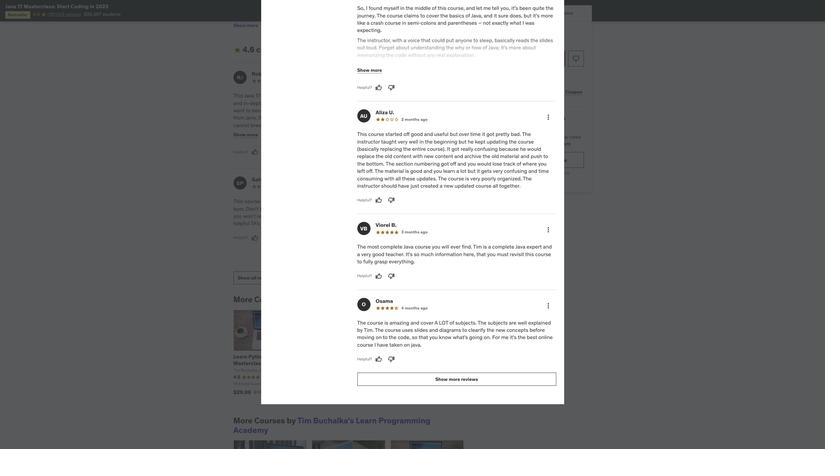 Task type: locate. For each thing, give the bounding box(es) containing it.
replace
[[357, 153, 375, 160]]

if inside this course is great, if you are reading it as a byer, don't think twice just get it believe me you won't regret it
[[286, 198, 289, 205]]

and inside the this was the course in programming for me, before i only studied on my own for 4 years in different languages. and this one was really good. however sometimes i found that the exercises in this course are almost the same as in the video, that is not bad but i expected more diversity.  i would totaly recomend this course to my frieds that want to study java. everything was very good explainded, i think that even begginer would understand it's contents.
[[402, 213, 412, 220]]

starting at $16.58 per month after trial cancel anytime
[[502, 171, 570, 184]]

about up code
[[396, 44, 410, 51]]

and left archive
[[455, 153, 464, 160]]

viorel b.
[[376, 222, 397, 229]]

benhur g. bg
[[357, 71, 397, 81]]

with up experienced,
[[448, 17, 457, 23]]

0 vertical spatial who
[[330, 24, 339, 30]]

course, up basics
[[448, 5, 465, 11]]

any inside 'the instructor, with a voice that could put anyone to sleep, basically reads the slides out loud. forget about understanding the why or how of java; it's more about memorizing the code without any real explanation.'
[[427, 52, 435, 58]]

total
[[242, 382, 250, 387], [396, 382, 404, 387]]

1 hours from the left
[[251, 382, 261, 387]]

ago for cover
[[421, 306, 428, 311]]

0 horizontal spatial from
[[234, 115, 245, 121]]

course, inside get this course, plus 11,000+ of our top-rated courses, with personal plan.
[[505, 134, 520, 140]]

1 vertical spatial no
[[266, 100, 272, 106]]

1 horizontal spatial any
[[427, 52, 435, 58]]

time up the kept
[[471, 131, 481, 138]]

(basically
[[357, 146, 379, 152]]

me,
[[414, 69, 422, 76], [448, 198, 457, 205]]

our up industry,
[[314, 17, 320, 23]]

0 vertical spatial found
[[369, 5, 383, 11]]

are inside the course is amazing and cover a lot of subjects. the subjects are well explained by tim. the course uses slides and diagrams to clearify the new concepts before moving on to the code, so that you know what's going on. for me it's the best online course i have taken on java.
[[509, 320, 517, 326]]

1 sql from the top
[[312, 354, 323, 360]]

updated
[[455, 183, 475, 189]]

new inside the course is amazing and cover a lot of subjects. the subjects are well explained by tim. the course uses slides and diagrams to clearify the new concepts before moving on to the code, so that you know what's going on. for me it's the best online course i have taken on java.
[[496, 327, 506, 334]]

1 vertical spatial courses
[[254, 416, 285, 426]]

this right get
[[497, 134, 504, 140]]

tab list containing personal
[[480, 5, 592, 22]]

the left most
[[357, 244, 366, 250]]

he down plus
[[520, 146, 526, 152]]

mark review by rishab k. as unhelpful image
[[388, 84, 395, 91]]

teams
[[558, 10, 574, 16]]

helpful? for mark review by osama as helpful image
[[357, 357, 372, 362]]

learn more link
[[547, 141, 571, 147]]

have inside this course started off good and useful but over time it got pretty bad. the instructor taught very well in the beginning but he kept updating the course (basically replacing the entire course). it got really confusing because he would replace the old content with new content and archive the old material and push to the bottom. the section numbering got off and you would lose track of where you left off. the material is good and you learn a lot but it gets very confusing and time consuming with all these updates. the course is very poorly organized. the instructor should have just created a new updated course all together.
[[398, 183, 410, 189]]

it's inside 'the instructor, with a voice that could put anyone to sleep, basically reads the slides out loud. forget about understanding the why or how of java; it's more about memorizing the code without any real explanation.'
[[501, 44, 508, 51]]

who inside and get this, approximately all the lectures is a voiceover, so there's no chance of real interaction. it's just me, the code, and the instructor who seems as interested as a sloth in a hammock.
[[490, 69, 499, 76]]

sql left using
[[312, 360, 323, 367]]

but
[[524, 12, 532, 19], [450, 131, 458, 138], [459, 138, 467, 145], [468, 168, 476, 174], [419, 235, 427, 242]]

off down said
[[404, 131, 410, 138]]

2 total from the left
[[396, 382, 404, 387]]

0 vertical spatial taught
[[346, 17, 360, 23]]

is down skills
[[300, 17, 303, 23]]

4.6
[[33, 11, 40, 17], [243, 45, 255, 55], [234, 375, 241, 381]]

2 more from the top
[[234, 416, 253, 426]]

1 horizontal spatial it
[[458, 107, 462, 114]]

helpful? for mark review by dzmitry y. as helpful icon
[[354, 255, 369, 260]]

beginners:
[[332, 354, 359, 360]]

0 vertical spatial confusing
[[475, 146, 498, 152]]

learn inside "sql for beginners: learn sql using mysql and database design"
[[360, 354, 374, 360]]

fully
[[364, 258, 373, 265]]

programming inside tim buchalka, goran lochert, tim buchalka's learn programming academy
[[422, 374, 446, 379]]

0 horizontal spatial complete
[[381, 244, 403, 250]]

and inside "sql for beginners: learn sql using mysql and database design"
[[358, 360, 367, 367]]

up
[[354, 100, 360, 106]]

reviews for show more reviews
[[461, 377, 478, 383]]

tim.
[[364, 327, 374, 334]]

kept
[[475, 138, 486, 145]]

to left the fully
[[357, 258, 362, 265]]

who up 'good!'
[[440, 115, 450, 121]]

very down started
[[398, 138, 408, 145]]

2 vertical spatial our
[[554, 134, 560, 140]]

this course started off good and useful but over time it got pretty bad. the instructor taught very well in the beginning but he kept updating the course (basically replacing the entire course). it got really confusing because he would replace the old content with new content and archive the old material and push to the bottom. the section numbering got off and you would lose track of where you left off. the material is good and you learn a lot but it gets very confusing and time consuming with all these updates. the course is very poorly organized. the instructor should have just created a new updated course all together.
[[357, 131, 549, 189]]

1 vertical spatial not
[[442, 92, 450, 99]]

real down levels.
[[367, 17, 375, 23]]

courses down $199.99
[[254, 416, 285, 426]]

tim's
[[257, 2, 267, 8]]

1 horizontal spatial from
[[246, 2, 256, 8]]

this inside this course is great, if you are reading it as a byer, don't think twice just get it believe me you won't regret it
[[234, 198, 243, 205]]

for right au
[[373, 115, 379, 121]]

the up clearify
[[478, 320, 487, 326]]

more inside the this was the course in programming for me, before i only studied on my own for 4 years in different languages. and this one was really good. however sometimes i found that the exercises in this course are almost the same as in the video, that is not bad but i expected more diversity.  i would totaly recomend this course to my frieds that want to study java. everything was very good explainded, i think that even begginer would understand it's contents.
[[354, 242, 366, 249]]

the up professionals;
[[396, 2, 402, 8]]

2 vertical spatial well
[[518, 320, 527, 326]]

show more left xsmall image
[[234, 22, 258, 28]]

1 vertical spatial have
[[377, 342, 388, 348]]

alarm image
[[488, 39, 493, 44]]

0 vertical spatial want
[[234, 107, 245, 114]]

slides
[[540, 37, 553, 43], [415, 327, 428, 334]]

substantial experience
[[251, 24, 298, 30]]

slides inside the course is amazing and cover a lot of subjects. the subjects are well explained by tim. the course uses slides and diagrams to clearify the new concepts before moving on to the code, so that you know what's going on. for me it's the best online course i have taken on java.
[[415, 327, 428, 334]]

2 vertical spatial me
[[502, 334, 509, 341]]

you,
[[501, 5, 510, 11]]

0 vertical spatial great
[[357, 24, 368, 30]]

1 old from the left
[[385, 153, 392, 160]]

this down expert
[[526, 251, 534, 258]]

course,
[[448, 5, 465, 11], [505, 134, 520, 140]]

so down uses
[[412, 334, 418, 341]]

0 vertical spatial so
[[493, 62, 498, 68]]

this
[[438, 5, 447, 11], [523, 39, 530, 45], [270, 115, 279, 121], [288, 122, 297, 128], [497, 134, 504, 140], [413, 213, 421, 220], [383, 228, 392, 234], [447, 242, 456, 249], [526, 251, 534, 258]]

a
[[367, 19, 370, 26], [404, 37, 407, 43], [464, 62, 466, 68], [357, 76, 360, 83], [380, 76, 383, 83], [272, 107, 275, 114], [283, 129, 286, 136], [267, 137, 270, 143], [457, 168, 459, 174], [440, 183, 443, 189], [339, 198, 341, 205], [489, 244, 491, 250], [357, 251, 360, 258]]

0 horizontal spatial here,
[[342, 2, 353, 8]]

helpful? left mark review by satyam p. as helpful image
[[234, 235, 248, 240]]

thorough
[[319, 92, 341, 99]]

1 total from the left
[[242, 382, 250, 387]]

about down reads
[[523, 44, 536, 51]]

to left teach
[[251, 8, 255, 14]]

2 vertical spatial got
[[441, 160, 449, 167]]

0 horizontal spatial before
[[354, 206, 369, 212]]

and down a
[[430, 327, 438, 334]]

191k
[[314, 45, 332, 55]]

studied
[[384, 206, 402, 212]]

very up updated
[[471, 175, 481, 182]]

additional actions for review by aliza u. image
[[545, 113, 553, 121]]

116 lectures
[[418, 382, 439, 387]]

ago for programming
[[417, 184, 425, 189]]

a right "created"
[[440, 183, 443, 189]]

so inside the course is amazing and cover a lot of subjects. the subjects are well explained by tim. the course uses slides and diagrams to clearify the new concepts before moving on to the code, so that you know what's going on. for me it's the best online course i have taken on java.
[[412, 334, 418, 341]]

more down top-
[[560, 141, 571, 147]]

then
[[258, 115, 269, 121]]

0 vertical spatial courses
[[254, 295, 285, 305]]

0 vertical spatial also
[[347, 24, 356, 30]]

me, down approximately
[[414, 69, 422, 76]]

and down journey,
[[403, 115, 412, 121]]

2 for 2 months ago
[[402, 117, 404, 122]]

0 horizontal spatial well
[[371, 122, 380, 128]]

0 vertical spatial course,
[[448, 5, 465, 11]]

1 vertical spatial before
[[530, 327, 545, 334]]

hours for data structures and algorithms:  deep dive using java
[[405, 382, 415, 387]]

1 vertical spatial 4 months ago
[[402, 306, 428, 311]]

tim inside the most complete java course you will ever find. tim is a complete java expert and a very good teacher. it's so much information here, that you must revisit this course to fully grasp everything.
[[474, 244, 482, 250]]

that left must
[[477, 251, 486, 258]]

just inside and get this, approximately all the lectures is a voiceover, so there's no chance of real interaction. it's just me, the code, and the instructor who seems as interested as a sloth in a hammock.
[[404, 69, 412, 76]]

74.5
[[234, 382, 241, 387]]

bg
[[357, 74, 365, 81]]

academy
[[289, 374, 306, 379], [447, 374, 463, 379], [234, 425, 268, 436]]

1 horizontal spatial could
[[432, 37, 445, 43]]

4 months ago up amazing
[[402, 306, 428, 311]]

found up journey.
[[369, 5, 383, 11]]

this for this course started off good and useful but over time it got pretty bad. the instructor taught very well in the beginning but he kept updating the course (basically replacing the entire course). it got really confusing because he would replace the old content with new content and archive the old material and push to the bottom. the section numbering got off and you would lose track of where you left off. the material is good and you learn a lot but it gets very confusing and time consuming with all these updates. the course is very poorly organized. the instructor should have just created a new updated course all together.
[[357, 131, 367, 138]]

well inside the course is amazing and cover a lot of subjects. the subjects are well explained by tim. the course uses slides and diagrams to clearify the new concepts before moving on to the code, so that you know what's going on. for me it's the best online course i have taken on java.
[[518, 320, 527, 326]]

(14,981)
[[424, 375, 437, 380]]

1 horizontal spatial have
[[398, 183, 410, 189]]

1 buchalka, from the left
[[241, 368, 258, 373]]

1 vertical spatial slides
[[415, 327, 428, 334]]

you
[[331, 100, 339, 106], [468, 160, 476, 167], [539, 160, 547, 167], [434, 168, 442, 174], [290, 198, 298, 205], [234, 213, 242, 220], [432, 244, 441, 250], [488, 251, 496, 258], [430, 334, 438, 341]]

and right expert
[[543, 244, 552, 250]]

1 vertical spatial here,
[[464, 251, 476, 258]]

0 vertical spatial instructor
[[466, 69, 488, 76]]

bestseller
[[8, 12, 28, 17]]

2 vertical spatial just
[[287, 206, 295, 212]]

to inside this course started off good and useful but over time it got pretty bad. the instructor taught very well in the beginning but he kept updating the course (basically replacing the entire course). it got really confusing because he would replace the old content with new content and archive the old material and push to the bottom. the section numbering got off and you would lose track of where you left off. the material is good and you learn a lot but it gets very confusing and time consuming with all these updates. the course is very poorly organized. the instructor should have just created a new updated course all together.
[[544, 153, 549, 160]]

that inside the course was very detailed and did not pass up any lessons that could be helpful in your java programming journey, all was included. it is great for beginner and even those who knows well in java. all said it is very good!
[[390, 100, 399, 106]]

quite
[[533, 5, 545, 11]]

1 horizontal spatial slides
[[540, 37, 553, 43]]

reviews for show all reviews
[[257, 275, 274, 281]]

0 vertical spatial 4 months ago
[[398, 184, 425, 189]]

and inside apart from tim's own courses, which are all available here, we are working with the very best teachers, creating courses to teach the essential skills required by developers, at all levels. one other important philosophy is that our courses are taught by real professionals; software developers with real and substantial experience in the industry, who are also great teachers.  all our instructors are experienced, software developers!
[[242, 24, 250, 30]]

course inside this course is great, if you are reading it as a byer, don't think twice just get it believe me you won't regret it
[[245, 198, 260, 205]]

to up bad.
[[520, 115, 527, 123]]

2 hours from the left
[[405, 382, 415, 387]]

taught inside this course started off good and useful but over time it got pretty bad. the instructor taught very well in the beginning but he kept updating the course (basically replacing the entire course). it got really confusing because he would replace the old content with new content and archive the old material and push to the bottom. the section numbering got off and you would lose track of where you left off. the material is good and you learn a lot but it gets very confusing and time consuming with all these updates. the course is very poorly organized. the instructor should have just created a new updated course all together.
[[381, 138, 397, 145]]

is down expert, in the top left of the page
[[297, 115, 301, 121]]

and down believe
[[320, 213, 329, 220]]

0 horizontal spatial code,
[[398, 334, 411, 341]]

1 vertical spatial own
[[419, 206, 428, 212]]

0 vertical spatial reviews
[[257, 275, 274, 281]]

1 vertical spatial more courses by
[[234, 416, 298, 426]]

14981 reviews element
[[424, 375, 437, 380]]

in down philosophy
[[299, 24, 302, 30]]

1 vertical spatial think
[[446, 257, 458, 264]]

2 right alarm image
[[495, 39, 497, 45]]

in inside apart from tim's own courses, which are all available here, we are working with the very best teachers, creating courses to teach the essential skills required by developers, at all levels. one other important philosophy is that our courses are taught by real professionals; software developers with real and substantial experience in the industry, who are also great teachers.  all our instructors are experienced, software developers!
[[299, 24, 302, 30]]

0 horizontal spatial java.
[[411, 342, 422, 348]]

created
[[421, 183, 439, 189]]

0 horizontal spatial could
[[401, 100, 414, 106]]

journey,
[[399, 107, 417, 114]]

of left java,
[[466, 12, 470, 19]]

helpful? for mark review by viorel b. as helpful icon
[[357, 274, 372, 279]]

months for good
[[405, 117, 420, 122]]

even down everything
[[365, 265, 376, 271]]

and up lochert,
[[432, 354, 441, 360]]

by inside the course is amazing and cover a lot of subjects. the subjects are well explained by tim. the course uses slides and diagrams to clearify the new concepts before moving on to the code, so that you know what's going on. for me it's the best online course i have taken on java.
[[357, 327, 363, 334]]

additional actions for review by osama image
[[545, 302, 553, 310]]

0 vertical spatial 4
[[398, 184, 401, 189]]

0 vertical spatial more courses by
[[234, 295, 298, 305]]

i up 3 months ago
[[418, 220, 419, 227]]

those
[[425, 115, 439, 121]]

hours for learn python programming masterclass
[[251, 382, 261, 387]]

is left au
[[354, 115, 358, 121]]

been
[[520, 5, 532, 11]]

taught inside apart from tim's own courses, which are all available here, we are working with the very best teachers, creating courses to teach the essential skills required by developers, at all levels. one other important philosophy is that our courses are taught by real professionals; software developers with real and substantial experience in the industry, who are also great teachers.  all our instructors are experienced, software developers!
[[346, 17, 360, 23]]

lectures down explanation.
[[438, 62, 457, 68]]

4.6 down the masterclass:
[[33, 11, 40, 17]]

1 vertical spatial course,
[[505, 134, 520, 140]]

pass
[[451, 92, 462, 99]]

mark review by viorel b. as unhelpful image
[[388, 273, 395, 280]]

1 horizontal spatial it's
[[406, 251, 413, 258]]

satyam p.
[[252, 176, 277, 183]]

reviews inside show all reviews button
[[257, 275, 274, 281]]

2 sql from the top
[[312, 360, 323, 367]]

tab list
[[480, 5, 592, 22]]

0 horizontal spatial hours
[[251, 382, 261, 387]]

the inside the most complete java course you will ever find. tim is a complete java expert and a very good teacher. it's so much information here, that you must revisit this course to fully grasp everything.
[[357, 244, 366, 250]]

why
[[455, 44, 465, 51]]

voice
[[408, 37, 420, 43]]

1 horizontal spatial 2
[[495, 39, 497, 45]]

developers!
[[253, 30, 276, 36]]

mark review by benhur g. as unhelpful image
[[385, 137, 392, 143]]

this inside so, i found myself in the middle of this course, and let me tell you, it's been quite the journey. the course claims to cover the basics of java, and it sure does, but it's more like a crash course in semi-colons and parentheses – not exactly what i was expecting.
[[438, 5, 447, 11]]

academy inside tim buchalka's learn programming academy
[[234, 425, 268, 436]]

cannot
[[234, 122, 250, 128]]

2 buchalka, from the left
[[398, 368, 416, 373]]

0 horizontal spatial me,
[[414, 69, 422, 76]]

and down other
[[242, 24, 250, 30]]

more left most
[[354, 242, 366, 249]]

courses, down get
[[488, 141, 505, 147]]

own inside apart from tim's own courses, which are all available here, we are working with the very best teachers, creating courses to teach the essential skills required by developers, at all levels. one other important philosophy is that our courses are taught by real professionals; software developers with real and substantial experience in the industry, who are also great teachers.  all our instructors are experienced, software developers!
[[268, 2, 277, 8]]

don't
[[246, 206, 259, 212]]

1 about from the left
[[396, 44, 410, 51]]

1 vertical spatial great
[[359, 115, 372, 121]]

taught down 'developers,'
[[346, 17, 360, 23]]

826,307
[[84, 11, 102, 17]]

personal inside try personal plan for free link
[[514, 157, 536, 163]]

middle
[[415, 5, 431, 11]]

real down one
[[234, 24, 241, 30]]

most
[[368, 244, 379, 250]]

helpful? left mark review by osama as helpful image
[[357, 357, 372, 362]]

left up expert, in the top left of the page
[[293, 100, 301, 106]]

more down $29.99
[[234, 416, 253, 426]]

i left only
[[371, 206, 372, 212]]

1 content from the left
[[394, 153, 412, 160]]

who right industry,
[[330, 24, 339, 30]]

1 horizontal spatial our
[[396, 24, 403, 30]]

the up taken
[[389, 334, 397, 341]]

months down journey,
[[405, 117, 420, 122]]

the up experienced,
[[441, 12, 448, 19]]

additional actions for review by viorel b. image
[[545, 226, 553, 234]]

even inside the this was the course in programming for me, before i only studied on my own for 4 years in different languages. and this one was really good. however sometimes i found that the exercises in this course are almost the same as in the video, that is not bad but i expected more diversity.  i would totaly recomend this course to my frieds that want to study java. everything was very good explainded, i think that even begginer would understand it's contents.
[[365, 265, 376, 271]]

explainded,
[[415, 257, 442, 264]]

an
[[321, 122, 326, 128]]

1 vertical spatial just
[[411, 183, 420, 189]]

was right what
[[526, 19, 535, 26]]

mark review by osama as helpful image
[[376, 356, 382, 363]]

instructor inside and get this, approximately all the lectures is a voiceover, so there's no chance of real interaction. it's just me, the code, and the instructor who seems as interested as a sloth in a hammock.
[[466, 69, 488, 76]]

programming
[[365, 107, 398, 114], [268, 354, 302, 360], [265, 374, 289, 379], [422, 374, 446, 379], [379, 416, 431, 426]]

code, inside the course is amazing and cover a lot of subjects. the subjects are well explained by tim. the course uses slides and diagrams to clearify the new concepts before moving on to the code, so that you know what's going on. for me it's the best online course i have taken on java.
[[398, 334, 411, 341]]

a right find.
[[489, 244, 491, 250]]

week.
[[287, 129, 301, 136]]

to inside subscribe to udemy's top courses
[[520, 115, 527, 123]]

subjects
[[488, 320, 508, 326]]

4 left years at the right top of the page
[[437, 206, 440, 212]]

0 horizontal spatial 4.6
[[33, 11, 40, 17]]

0 horizontal spatial 2
[[402, 117, 404, 122]]

good!
[[438, 122, 451, 128]]

rj
[[237, 74, 243, 81]]

know
[[439, 334, 452, 341]]

1 horizontal spatial think
[[446, 257, 458, 264]]

and
[[466, 5, 475, 11], [484, 12, 493, 19], [438, 19, 447, 26], [242, 24, 250, 30], [447, 69, 455, 76], [423, 92, 432, 99], [234, 100, 242, 106], [403, 115, 412, 121], [424, 131, 433, 138], [455, 153, 464, 160], [521, 153, 530, 160], [458, 160, 467, 167], [424, 168, 433, 174], [529, 168, 538, 174], [320, 213, 329, 220], [261, 220, 270, 227], [543, 244, 552, 250], [411, 320, 420, 326], [430, 327, 438, 334], [432, 354, 441, 360], [358, 360, 367, 367]]

masterclass up stone
[[262, 92, 290, 99]]

1 horizontal spatial content
[[435, 153, 453, 160]]

it inside the course was very detailed and did not pass up any lessons that could be helpful in your java programming journey, all was included. it is great for beginner and even those who knows well in java. all said it is very good!
[[458, 107, 462, 114]]

0 vertical spatial my
[[410, 206, 417, 212]]

0 vertical spatial me
[[484, 5, 491, 11]]

sp
[[237, 180, 244, 186]]

replacing
[[380, 146, 402, 152]]

have inside the course is amazing and cover a lot of subjects. the subjects are well explained by tim. the course uses slides and diagrams to clearify the new concepts before moving on to the code, so that you know what's going on. for me it's the best online course i have taken on java.
[[377, 342, 388, 348]]

1 vertical spatial me
[[328, 206, 336, 212]]

will
[[442, 244, 450, 250]]

teachers,
[[423, 2, 442, 8]]

0 horizontal spatial want
[[234, 107, 245, 114]]

4 for well
[[398, 184, 401, 189]]

information
[[435, 251, 462, 258]]

1 horizontal spatial own
[[419, 206, 428, 212]]

just right the twice
[[287, 206, 295, 212]]

before inside the this was the course in programming for me, before i only studied on my own for 4 years in different languages. and this one was really good. however sometimes i found that the exercises in this course are almost the same as in the video, that is not bad but i expected more diversity.  i would totaly recomend this course to my frieds that want to study java. everything was very good explainded, i think that even begginer would understand it's contents.
[[354, 206, 369, 212]]

must
[[497, 251, 509, 258]]

robert
[[252, 71, 269, 77]]

0 horizontal spatial also
[[234, 144, 243, 151]]

just inside this course started off good and useful but over time it got pretty bad. the instructor taught very well in the beginning but he kept updating the course (basically replacing the entire course). it got really confusing because he would replace the old content with new content and archive the old material and push to the bottom. the section numbering got off and you would lose track of where you left off. the material is good and you learn a lot but it gets very confusing and time consuming with all these updates. the course is very poorly organized. the instructor should have just created a new updated course all together.
[[411, 183, 420, 189]]

months
[[405, 117, 420, 122], [402, 184, 417, 189], [405, 230, 420, 235], [405, 306, 420, 311]]

0 vertical spatial me,
[[414, 69, 422, 76]]

126 lectures
[[341, 382, 362, 387]]

believe
[[310, 206, 327, 212]]

roberts,
[[277, 368, 292, 373]]

0 vertical spatial got
[[487, 131, 495, 138]]

teams button
[[539, 5, 592, 21]]

put
[[446, 37, 454, 43]]

the left per
[[523, 175, 532, 182]]

want inside the this was the course in programming for me, before i only studied on my own for 4 years in different languages. and this one was really good. however sometimes i found that the exercises in this course are almost the same as in the video, that is not bad but i expected more diversity.  i would totaly recomend this course to my frieds that want to study java. everything was very good explainded, i think that even begginer would understand it's contents.
[[411, 250, 422, 256]]

paul
[[269, 368, 277, 373]]

0 vertical spatial just
[[404, 69, 412, 76]]

1 vertical spatial well
[[409, 138, 419, 145]]

for left you.
[[303, 115, 309, 121]]

the up crash
[[377, 12, 386, 19]]

complete
[[381, 244, 403, 250], [493, 244, 515, 250]]

0 vertical spatial time
[[471, 131, 481, 138]]

helpful? for mark review by rishab k. as helpful image
[[357, 85, 372, 90]]

our down professionals;
[[396, 24, 403, 30]]

that up the contents. at bottom left
[[354, 265, 364, 271]]

a inside this course is great, if you are reading it as a byer, don't think twice just get it believe me you won't regret it
[[339, 198, 341, 205]]

2 vertical spatial personal
[[514, 157, 536, 163]]

it down beginning
[[447, 146, 451, 152]]

mark review by rishab k. as helpful image
[[376, 84, 382, 91]]

teachers.
[[369, 24, 388, 30]]

show more up most
[[354, 238, 379, 244]]

also down 'afternoon,'
[[234, 144, 243, 151]]

over
[[459, 131, 469, 138]]

the up same
[[446, 220, 454, 227]]

left inside this course started off good and useful but over time it got pretty bad. the instructor taught very well in the beginning but he kept updating the course (basically replacing the entire course). it got really confusing because he would replace the old content with new content and archive the old material and push to the bottom. the section numbering got off and you would lose track of where you left off. the material is good and you learn a lot but it gets very confusing and time consuming with all these updates. the course is very poorly organized. the instructor should have just created a new updated course all together.
[[357, 168, 365, 174]]

this for this course is great, if you are reading it as a byer, don't think twice just get it believe me you won't regret it
[[234, 198, 243, 205]]

could left put
[[432, 37, 445, 43]]

was
[[526, 19, 535, 26], [381, 92, 391, 99], [425, 107, 434, 114], [365, 198, 374, 205], [433, 213, 442, 220], [381, 257, 390, 264]]

have down these
[[398, 183, 410, 189]]

this up different
[[354, 198, 364, 205]]

your
[[445, 100, 455, 106]]

0 horizontal spatial buchalka's
[[234, 374, 253, 379]]

0 horizontal spatial buchalka,
[[241, 368, 258, 373]]

approximately
[[388, 62, 422, 68]]

0 horizontal spatial and
[[357, 62, 367, 68]]

helpful inside and all helpful ta's and community
[[234, 220, 250, 227]]

best inside the course is amazing and cover a lot of subjects. the subjects are well explained by tim. the course uses slides and diagrams to clearify the new concepts before moving on to the code, so that you know what's going on. for me it's the best online course i have taken on java.
[[527, 334, 538, 341]]

0 horizontal spatial content
[[394, 153, 412, 160]]

2 about from the left
[[523, 44, 536, 51]]

very up claims
[[404, 2, 412, 8]]

is left great,
[[262, 198, 266, 205]]

more inside 'the instructor, with a voice that could put anyone to sleep, basically reads the slides out loud. forget about understanding the why or how of java; it's more about memorizing the code without any real explanation.'
[[509, 44, 521, 51]]

of inside the course is amazing and cover a lot of subjects. the subjects are well explained by tim. the course uses slides and diagrams to clearify the new concepts before moving on to the code, so that you know what's going on. for me it's the best online course i have taken on java.
[[450, 320, 455, 326]]

as inside the this was the course in programming for me, before i only studied on my own for 4 years in different languages. and this one was really good. however sometimes i found that the exercises in this course are almost the same as in the video, that is not bad but i expected more diversity.  i would totaly recomend this course to my frieds that want to study java. everything was very good explainded, i think that even begginer would understand it's contents.
[[459, 228, 464, 234]]

find.
[[462, 244, 472, 250]]

diversity.
[[368, 242, 388, 249]]

get inside this course is great, if you are reading it as a byer, don't think twice just get it believe me you won't regret it
[[297, 206, 305, 212]]

u.
[[389, 109, 394, 116]]

mark review by aliza u. as helpful image
[[376, 197, 382, 204]]

o
[[362, 301, 366, 308]]

total right 16
[[396, 382, 404, 387]]

courses down apart
[[234, 8, 250, 14]]

the inside so, i found myself in the middle of this course, and let me tell you, it's been quite the journey. the course claims to cover the basics of java, and it sure does, but it's more like a crash course in semi-colons and parentheses – not exactly what i was expecting.
[[377, 12, 386, 19]]

months up amazing
[[405, 306, 420, 311]]

could
[[432, 37, 445, 43], [401, 100, 414, 106]]

it's inside and get this, approximately all the lectures is a voiceover, so there's no chance of real interaction. it's just me, the code, and the instructor who seems as interested as a sloth in a hammock.
[[395, 69, 402, 76]]

me inside this course is great, if you are reading it as a byer, don't think twice just get it believe me you won't regret it
[[328, 206, 336, 212]]

get inside and get this, approximately all the lectures is a voiceover, so there's no chance of real interaction. it's just me, the code, and the instructor who seems as interested as a sloth in a hammock.
[[368, 62, 376, 68]]

1 horizontal spatial 17
[[256, 92, 261, 99]]

course inside the course was very detailed and did not pass up any lessons that could be helpful in your java programming journey, all was included. it is great for beginner and even those who knows well in java. all said it is very good!
[[364, 92, 380, 99]]

1 horizontal spatial courses,
[[488, 141, 505, 147]]

1 vertical spatial taught
[[381, 138, 397, 145]]

could inside 'the instructor, with a voice that could put anyone to sleep, basically reads the slides out loud. forget about understanding the why or how of java; it's more about memorizing the code without any real explanation.'
[[432, 37, 445, 43]]

mark review by viorel b. as helpful image
[[376, 273, 382, 280]]

included.
[[436, 107, 457, 114]]

is inside this course is great, if you are reading it as a byer, don't think twice just get it believe me you won't regret it
[[262, 198, 266, 205]]

my down programming
[[410, 206, 417, 212]]

0 vertical spatial any
[[427, 52, 435, 58]]

updates.
[[417, 175, 437, 182]]

good up the grasp on the left of the page
[[373, 251, 385, 258]]

1 horizontal spatial me,
[[448, 198, 457, 205]]

of inside this course started off good and useful but over time it got pretty bad. the instructor taught very well in the beginning but he kept updating the course (basically replacing the entire course). it got really confusing because he would replace the old content with new content and archive the old material and push to the bottom. the section numbering got off and you would lose track of where you left off. the material is good and you learn a lot but it gets very confusing and time consuming with all these updates. the course is very poorly organized. the instructor should have just created a new updated course all together.
[[517, 160, 522, 167]]

that inside apart from tim's own courses, which are all available here, we are working with the very best teachers, creating courses to teach the essential skills required by developers, at all levels. one other important philosophy is that our courses are taught by real professionals; software developers with real and substantial experience in the industry, who are also great teachers.  all our instructors are experienced, software developers!
[[304, 17, 313, 23]]

1 vertical spatial me,
[[448, 198, 457, 205]]

17 up depth,
[[256, 92, 261, 99]]

hours up $29.99 $199.99
[[251, 382, 261, 387]]

0 horizontal spatial about
[[396, 44, 410, 51]]

he
[[468, 138, 474, 145], [520, 146, 526, 152]]

0 vertical spatial our
[[314, 17, 320, 23]]

that up structures
[[419, 334, 428, 341]]

using
[[448, 360, 463, 367]]

algorithms:
[[391, 360, 420, 367]]

2 horizontal spatial courses
[[488, 123, 512, 131]]

if
[[318, 107, 321, 114], [286, 198, 289, 205]]

so
[[493, 62, 498, 68], [414, 251, 420, 258], [412, 334, 418, 341]]

mark review by osama as unhelpful image
[[388, 356, 395, 363]]

0 vertical spatial before
[[354, 206, 369, 212]]

left inside this java 17 masterclass is amazing! thorough and in-depth, no stone is left unturned. if you want to become a java expert, even if starting from zero, then this course is for you. you cannot breeze through this course in an afternoon, or even in a week. the downside is that there are a lot of videos to watch; that is also the upside.
[[293, 100, 301, 106]]

1 more courses by from the top
[[234, 295, 298, 305]]

new up numbering on the right
[[424, 153, 434, 160]]

1 vertical spatial left
[[293, 100, 301, 106]]

is inside the most complete java course you will ever find. tim is a complete java expert and a very good teacher. it's so much information here, that you must revisit this course to fully grasp everything.
[[483, 244, 487, 250]]

2 complete from the left
[[493, 244, 515, 250]]

this inside this course started off good and useful but over time it got pretty bad. the instructor taught very well in the beginning but he kept updating the course (basically replacing the entire course). it got really confusing because he would replace the old content with new content and archive the old material and push to the bottom. the section numbering got off and you would lose track of where you left off. the material is good and you learn a lot but it gets very confusing and time consuming with all these updates. the course is very poorly organized. the instructor should have just created a new updated course all together.
[[357, 131, 367, 138]]

found inside the this was the course in programming for me, before i only studied on my own for 4 years in different languages. and this one was really good. however sometimes i found that the exercises in this course are almost the same as in the video, that is not bad but i expected more diversity.  i would totaly recomend this course to my frieds that want to study java. everything was very good explainded, i think that even begginer would understand it's contents.
[[420, 220, 434, 227]]

apart from tim's own courses, which are all available here, we are working with the very best teachers, creating courses to teach the essential skills required by developers, at all levels. one other important philosophy is that our courses are taught by real professionals; software developers with real and substantial experience in the industry, who are also great teachers.  all our instructors are experienced, software developers!
[[234, 2, 462, 36]]

1 vertical spatial get
[[297, 206, 305, 212]]

0 vertical spatial masterclass
[[262, 92, 290, 99]]

lot inside this java 17 masterclass is amazing! thorough and in-depth, no stone is left unturned. if you want to become a java expert, even if starting from zero, then this course is for you. you cannot breeze through this course in an afternoon, or even in a week. the downside is that there are a lot of videos to watch; that is also the upside.
[[271, 137, 277, 143]]

(191,034 ratings)
[[48, 11, 81, 17]]

1 vertical spatial 17
[[256, 92, 261, 99]]

1 horizontal spatial he
[[520, 146, 526, 152]]

apply coupon
[[552, 89, 583, 95]]

masterclass for no
[[262, 92, 290, 99]]

4 for got
[[402, 306, 404, 311]]

1 horizontal spatial confusing
[[504, 168, 528, 174]]

1 horizontal spatial also
[[347, 24, 356, 30]]

but left the over
[[450, 131, 458, 138]]

mark review by dzmitry y. as unhelpful image
[[385, 255, 392, 261]]

1 vertical spatial who
[[490, 69, 499, 76]]

masterclass inside this java 17 masterclass is amazing! thorough and in-depth, no stone is left unturned. if you want to become a java expert, even if starting from zero, then this course is for you. you cannot breeze through this course in an afternoon, or even in a week. the downside is that there are a lot of videos to watch; that is also the upside.
[[262, 92, 290, 99]]



Task type: vqa. For each thing, say whether or not it's contained in the screenshot.
Learn C# Programming (In Ten Easy Steps)
no



Task type: describe. For each thing, give the bounding box(es) containing it.
this left "price!"
[[523, 39, 530, 45]]

in left semi-
[[402, 19, 407, 26]]

191k ratings
[[314, 45, 360, 55]]

udemy's
[[528, 115, 554, 123]]

lot inside this course started off good and useful but over time it got pretty bad. the instructor taught very well in the beginning but he kept updating the course (basically replacing the entire course). it got really confusing because he would replace the old content with new content and archive the old material and push to the bottom. the section numbering got off and you would lose track of where you left off. the material is good and you learn a lot but it gets very confusing and time consuming with all these updates. the course is very poorly organized. the instructor should have just created a new updated course all together.
[[461, 168, 467, 174]]

1 vertical spatial at
[[518, 39, 522, 45]]

me inside so, i found myself in the middle of this course, and let me tell you, it's been quite the journey. the course claims to cover the basics of java, and it sure does, but it's more like a crash course in semi-colons and parentheses – not exactly what i was expecting.
[[484, 5, 491, 11]]

0 vertical spatial off
[[404, 131, 410, 138]]

1 vertical spatial software
[[234, 30, 251, 36]]

java 17 masterclass: start coding in 2023
[[5, 3, 109, 10]]

like
[[357, 19, 366, 26]]

courses, inside get this course, plus 11,000+ of our top-rated courses, with personal plan.
[[488, 141, 505, 147]]

1 vertical spatial material
[[385, 168, 404, 174]]

a inside so, i found myself in the middle of this course, and let me tell you, it's been quite the journey. the course claims to cover the basics of java, and it sure does, but it's more like a crash course in semi-colons and parentheses – not exactly what i was expecting.
[[367, 19, 370, 26]]

just inside this course is great, if you are reading it as a byer, don't think twice just get it believe me you won't regret it
[[287, 206, 295, 212]]

wishlist image
[[572, 55, 580, 62]]

more inside so, i found myself in the middle of this course, and let me tell you, it's been quite the journey. the course claims to cover the basics of java, and it sure does, but it's more like a crash course in semi-colons and parentheses – not exactly what i was expecting.
[[541, 12, 553, 19]]

masterclass for buchalka's
[[234, 360, 264, 367]]

to inside the most complete java course you will ever find. tim is a complete java expert and a very good teacher. it's so much information here, that you must revisit this course to fully grasp everything.
[[357, 258, 362, 265]]

2 courses from the top
[[254, 416, 285, 426]]

with up should
[[385, 175, 395, 182]]

to down 'in-'
[[246, 107, 251, 114]]

begginer
[[377, 265, 398, 271]]

learn inside tim buchalka, goran lochert, tim buchalka's learn programming academy
[[411, 374, 421, 379]]

you.
[[310, 115, 320, 121]]

2 horizontal spatial got
[[487, 131, 495, 138]]

useful
[[435, 131, 449, 138]]

you down byer,
[[234, 213, 242, 220]]

also inside apart from tim's own courses, which are all available here, we are working with the very best teachers, creating courses to teach the essential skills required by developers, at all levels. one other important philosophy is that our courses are taught by real professionals; software developers with real and substantial experience in the industry, who are also great teachers.  all our instructors are experienced, software developers!
[[347, 24, 356, 30]]

so inside the most complete java course you will ever find. tim is a complete java expert and a very good teacher. it's so much information here, that you must revisit this course to fully grasp everything.
[[414, 251, 420, 258]]

all inside and all helpful ta's and community
[[330, 213, 335, 220]]

you
[[321, 115, 330, 121]]

beginning
[[434, 138, 458, 145]]

116
[[418, 382, 424, 387]]

in left your
[[439, 100, 444, 106]]

was up begginer
[[381, 257, 390, 264]]

the right quite
[[546, 5, 554, 11]]

is up updated
[[466, 175, 469, 182]]

sure
[[499, 12, 509, 19]]

0 horizontal spatial my
[[377, 250, 384, 256]]

here, inside the most complete java course you will ever find. tim is a complete java expert and a very good teacher. it's so much information here, that you must revisit this course to fully grasp everything.
[[464, 251, 476, 258]]

anyone
[[456, 37, 473, 43]]

even down unturned.
[[305, 107, 317, 114]]

plan.
[[535, 141, 546, 147]]

cover inside the course is amazing and cover a lot of subjects. the subjects are well explained by tim. the course uses slides and diagrams to clearify the new concepts before moving on to the code, so that you know what's going on. for me it's the best online course i have taken on java.
[[421, 320, 434, 326]]

very down those
[[427, 122, 436, 128]]

not inside the course was very detailed and did not pass up any lessons that could be helpful in your java programming journey, all was included. it is great for beginner and even those who knows well in java. all said it is very good!
[[442, 92, 450, 99]]

the up expected
[[436, 228, 444, 234]]

to right moving
[[383, 334, 388, 341]]

for inside this java 17 masterclass is amazing! thorough and in-depth, no stone is left unturned. if you want to become a java expert, even if starting from zero, then this course is for you. you cannot breeze through this course in an afternoon, or even in a week. the downside is that there are a lot of videos to watch; that is also the upside.
[[303, 115, 309, 121]]

good down said
[[411, 131, 423, 138]]

who inside the course was very detailed and did not pass up any lessons that could be helpful in your java programming journey, all was included. it is great for beginner and even those who knows well in java. all said it is very good!
[[440, 115, 450, 121]]

medium image
[[234, 46, 241, 54]]

out
[[357, 44, 365, 51]]

$29.99 $199.99
[[234, 389, 271, 396]]

the inside 'the instructor, with a voice that could put anyone to sleep, basically reads the slides out loud. forget about understanding the why or how of java; it's more about memorizing the code without any real explanation.'
[[357, 37, 366, 43]]

lectures inside and get this, approximately all the lectures is a voiceover, so there's no chance of real interaction. it's just me, the code, and the instructor who seems as interested as a sloth in a hammock.
[[438, 62, 457, 68]]

basically
[[495, 37, 515, 43]]

more up sloth
[[371, 67, 382, 73]]

vb
[[361, 225, 368, 232]]

the down put
[[446, 44, 454, 51]]

show all reviews button
[[234, 272, 279, 285]]

it inside the course was very detailed and did not pass up any lessons that could be helpful in your java programming journey, all was included. it is great for beginner and even those who knows well in java. all said it is very good!
[[417, 122, 420, 128]]

the down without
[[423, 69, 431, 76]]

best inside apart from tim's own courses, which are all available here, we are working with the very best teachers, creating courses to teach the essential skills required by developers, at all levels. one other important philosophy is that our courses are taught by real professionals; software developers with real and substantial experience in the industry, who are also great teachers.  all our instructors are experienced, software developers!
[[413, 2, 422, 8]]

of inside and get this, approximately all the lectures is a voiceover, so there's no chance of real interaction. it's just me, the code, and the instructor who seems as interested as a sloth in a hammock.
[[542, 62, 547, 68]]

the down the forget at the left top
[[386, 52, 394, 58]]

show more reviews button
[[357, 373, 557, 386]]

1 vertical spatial got
[[452, 146, 460, 152]]

for inside the course was very detailed and did not pass up any lessons that could be helpful in your java programming journey, all was included. it is great for beginner and even those who knows well in java. all said it is very good!
[[373, 115, 379, 121]]

but down the over
[[459, 138, 467, 145]]

2 horizontal spatial 4.6
[[243, 45, 255, 55]]

2 old from the left
[[492, 153, 499, 160]]

i down will on the bottom right of the page
[[444, 257, 445, 264]]

afternoon,
[[234, 129, 258, 136]]

in left the java.
[[381, 122, 385, 128]]

started
[[386, 131, 403, 138]]

you inside the course is amazing and cover a lot of subjects. the subjects are well explained by tim. the course uses slides and diagrams to clearify the new concepts before moving on to the code, so that you know what's going on. for me it's the best online course i have taken on java.
[[430, 334, 438, 341]]

2 vertical spatial on
[[404, 342, 410, 348]]

data
[[391, 354, 403, 360]]

tim buchalka, goran lochert, tim buchalka's learn programming academy
[[391, 368, 463, 379]]

months for and
[[405, 306, 420, 311]]

think inside the this was the course in programming for me, before i only studied on my own for 4 years in different languages. and this one was really good. however sometimes i found that the exercises in this course are almost the same as in the video, that is not bad but i expected more diversity.  i would totaly recomend this course to my frieds that want to study java. everything was very good explainded, i think that even begginer would understand it's contents.
[[446, 257, 458, 264]]

0 horizontal spatial confusing
[[475, 146, 498, 152]]

you down archive
[[468, 160, 476, 167]]

helpful inside the course was very detailed and did not pass up any lessons that could be helpful in your java programming journey, all was included. it is great for beginner and even those who knows well in java. all said it is very good!
[[422, 100, 438, 106]]

0 horizontal spatial new
[[424, 153, 434, 160]]

that down 'downside'
[[323, 137, 333, 143]]

courses inside subscribe to udemy's top courses
[[488, 123, 512, 131]]

0 vertical spatial courses
[[234, 8, 250, 14]]

of inside 'the instructor, with a voice that could put anyone to sleep, basically reads the slides out loud. forget about understanding the why or how of java; it's more about memorizing the code without any real explanation.'
[[483, 44, 488, 51]]

the up the on.
[[487, 327, 495, 334]]

0 vertical spatial 17
[[17, 3, 23, 10]]

2 days left at this price!
[[495, 39, 543, 45]]

detailed
[[403, 92, 422, 99]]

is right 'downside'
[[336, 129, 340, 136]]

and inside and get this, approximately all the lectures is a voiceover, so there's no chance of real interaction. it's just me, the code, and the instructor who seems as interested as a sloth in a hammock.
[[357, 62, 367, 68]]

and down tell
[[484, 12, 493, 19]]

all inside button
[[251, 275, 256, 281]]

these
[[402, 175, 416, 182]]

in inside this course started off good and useful but over time it got pretty bad. the instructor taught very well in the beginning but he kept updating the course (basically replacing the entire course). it got really confusing because he would replace the old content with new content and archive the old material and push to the bottom. the section numbering got off and you would lose track of where you left off. the material is good and you learn a lot but it gets very confusing and time consuming with all these updates. the course is very poorly organized. the instructor should have just created a new updated course all together.
[[420, 138, 424, 145]]

you down push
[[539, 160, 547, 167]]

on inside the this was the course in programming for me, before i only studied on my own for 4 years in different languages. and this one was really good. however sometimes i found that the exercises in this course are almost the same as in the video, that is not bad but i expected more diversity.  i would totaly recomend this course to my frieds that want to study java. everything was very good explainded, i think that even begginer would understand it's contents.
[[403, 206, 409, 212]]

0 horizontal spatial he
[[468, 138, 474, 145]]

the down bottom.
[[375, 168, 384, 174]]

if
[[326, 100, 329, 106]]

a inside 'the instructor, with a voice that could put anyone to sleep, basically reads the slides out loud. forget about understanding the why or how of java; it's more about memorizing the code without any real explanation.'
[[404, 37, 407, 43]]

all
[[399, 122, 405, 128]]

the left entire
[[403, 146, 411, 152]]

lessons
[[371, 100, 389, 106]]

ago for and
[[421, 117, 428, 122]]

this up information
[[447, 242, 456, 249]]

slides inside 'the instructor, with a voice that could put anyone to sleep, basically reads the slides out loud. forget about understanding the why or how of java; it's more about memorizing the code without any real explanation.'
[[540, 37, 553, 43]]

0 horizontal spatial time
[[471, 131, 481, 138]]

2 content from the left
[[435, 153, 453, 160]]

different
[[354, 213, 374, 220]]

1 horizontal spatial off
[[450, 160, 457, 167]]

more left xsmall image
[[247, 22, 258, 28]]

who inside apart from tim's own courses, which are all available here, we are working with the very best teachers, creating courses to teach the essential skills required by developers, at all levels. one other important philosophy is that our courses are taught by real professionals; software developers with real and substantial experience in the industry, who are also great teachers.  all our instructors are experienced, software developers!
[[330, 24, 339, 30]]

in down however
[[377, 228, 382, 234]]

would up teacher.
[[392, 242, 406, 249]]

track
[[504, 160, 516, 167]]

you inside this java 17 masterclass is amazing! thorough and in-depth, no stone is left unturned. if you want to become a java expert, even if starting from zero, then this course is for you. you cannot breeze through this course in an afternoon, or even in a week. the downside is that there are a lot of videos to watch; that is also the upside.
[[331, 100, 339, 106]]

and inside this java 17 masterclass is amazing! thorough and in-depth, no stone is left unturned. if you want to become a java expert, even if starting from zero, then this course is for you. you cannot breeze through this course in an afternoon, or even in a week. the downside is that there are a lot of videos to watch; that is also the upside.
[[234, 100, 242, 106]]

the down concepts
[[518, 334, 526, 341]]

java. inside the this was the course in programming for me, before i only studied on my own for 4 years in different languages. and this one was really good. however sometimes i found that the exercises in this course are almost the same as in the video, that is not bad but i expected more diversity.  i would totaly recomend this course to my frieds that want to study java. everything was very good explainded, i think that even begginer would understand it's contents.
[[444, 250, 454, 256]]

it's down quite
[[533, 12, 540, 19]]

you left learn
[[434, 168, 442, 174]]

lectures for 126 lectures
[[348, 382, 362, 387]]

lectures for 116 lectures
[[424, 382, 439, 387]]

which
[[296, 2, 309, 8]]

it down the twice
[[273, 213, 276, 220]]

in left an
[[315, 122, 319, 128]]

contents.
[[354, 272, 376, 279]]

subjects.
[[456, 320, 477, 326]]

and left useful
[[424, 131, 433, 138]]

and left the did
[[423, 92, 432, 99]]

java. inside the course is amazing and cover a lot of subjects. the subjects are well explained by tim. the course uses slides and diagrams to clearify the new concepts before moving on to the code, so that you know what's going on. for me it's the best online course i have taken on java.
[[411, 342, 422, 348]]

126
[[341, 382, 347, 387]]

and inside and get this, approximately all the lectures is a voiceover, so there's no chance of real interaction. it's just me, the code, and the instructor who seems as interested as a sloth in a hammock.
[[447, 69, 455, 76]]

1 horizontal spatial material
[[501, 153, 520, 160]]

j.
[[270, 71, 274, 77]]

to up the explainded,
[[424, 250, 428, 256]]

the down bad.
[[509, 138, 517, 145]]

and up where
[[521, 153, 530, 160]]

49034 reviews element
[[345, 375, 359, 380]]

anytime
[[536, 179, 550, 184]]

the left section
[[386, 160, 395, 167]]

start
[[57, 3, 69, 10]]

sleep,
[[480, 37, 494, 43]]

you left will on the bottom right of the page
[[432, 244, 441, 250]]

1 horizontal spatial new
[[444, 183, 454, 189]]

are inside this java 17 masterclass is amazing! thorough and in-depth, no stone is left unturned. if you want to become a java expert, even if starting from zero, then this course is for you. you cannot breeze through this course in an afternoon, or even in a week. the downside is that there are a lot of videos to watch; that is also the upside.
[[258, 137, 265, 143]]

in up 826,307
[[90, 3, 95, 10]]

the down exercises
[[360, 235, 367, 242]]

good.
[[354, 220, 367, 227]]

real inside and get this, approximately all the lectures is a voiceover, so there's no chance of real interaction. it's just me, the code, and the instructor who seems as interested as a sloth in a hammock.
[[357, 69, 366, 76]]

courses, inside apart from tim's own courses, which are all available here, we are working with the very best teachers, creating courses to teach the essential skills required by developers, at all levels. one other important philosophy is that our courses are taught by real professionals; software developers with real and substantial experience in the industry, who are also great teachers.  all our instructors are experienced, software developers!
[[278, 2, 295, 8]]

(49,034)
[[345, 375, 359, 380]]

this for this java 17 masterclass is amazing! thorough and in-depth, no stone is left unturned. if you want to become a java expert, even if starting from zero, then this course is for you. you cannot breeze through this course in an afternoon, or even in a week. the downside is that there are a lot of videos to watch; that is also the upside.
[[234, 92, 243, 99]]

this was the course in programming for me, before i only studied on my own for 4 years in different languages. and this one was really good. however sometimes i found that the exercises in this course are almost the same as in the video, that is not bad but i expected more diversity.  i would totaly recomend this course to my frieds that want to study java. everything was very good explainded, i think that even begginer would understand it's contents.
[[354, 198, 464, 279]]

mark review by dzmitry y. as helpful image
[[372, 255, 379, 261]]

expert
[[527, 244, 542, 250]]

ago for you
[[421, 230, 428, 235]]

1 complete from the left
[[381, 244, 403, 250]]

this for this was the course in programming for me, before i only studied on my own for 4 years in different languages. and this one was really good. however sometimes i found that the exercises in this course are almost the same as in the video, that is not bad but i expected more diversity.  i would totaly recomend this course to my frieds that want to study java. everything was very good explainded, i think that even begginer would understand it's contents.
[[354, 198, 364, 205]]

and down where
[[529, 168, 538, 174]]

said
[[406, 122, 416, 128]]

that up the diversity.
[[384, 235, 393, 242]]

1 vertical spatial on
[[376, 334, 382, 341]]

1 vertical spatial confusing
[[504, 168, 528, 174]]

languages.
[[375, 213, 401, 220]]

java,
[[472, 12, 483, 19]]

as right interested
[[549, 69, 555, 76]]

however
[[369, 220, 389, 227]]

essential
[[276, 8, 295, 14]]

it left believe
[[306, 206, 309, 212]]

was left mark review by aliza u. as helpful icon
[[365, 198, 374, 205]]

grasp
[[375, 258, 388, 265]]

even down the through
[[265, 129, 276, 136]]

going
[[470, 334, 483, 341]]

through
[[268, 122, 287, 128]]

was inside so, i found myself in the middle of this course, and let me tell you, it's been quite the journey. the course claims to cover the basics of java, and it sure does, but it's more like a crash course in semi-colons and parentheses – not exactly what i was expecting.
[[526, 19, 535, 26]]

4 months ago for and
[[402, 306, 428, 311]]

required
[[307, 8, 325, 14]]

helpful? for mark review by benhur g. as helpful image
[[354, 137, 369, 142]]

is left amazing!
[[291, 92, 295, 99]]

the right archive
[[483, 153, 491, 160]]

it inside this course started off good and useful but over time it got pretty bad. the instructor taught very well in the beginning but he kept updating the course (basically replacing the entire course). it got really confusing because he would replace the old content with new content and archive the old material and push to the bottom. the section numbering got off and you would lose track of where you left off. the material is good and you learn a lot but it gets very confusing and time consuming with all these updates. the course is very poorly organized. the instructor should have just created a new updated course all together.
[[447, 146, 451, 152]]

the up course).
[[425, 138, 433, 145]]

java down the bad
[[404, 244, 414, 250]]

totaly
[[408, 242, 421, 249]]

in down the through
[[278, 129, 282, 136]]

1 more from the top
[[234, 295, 253, 305]]

4 months ago for in
[[398, 184, 425, 189]]

the up tim.
[[357, 320, 366, 326]]

1 vertical spatial time
[[539, 168, 549, 174]]

because
[[499, 146, 519, 152]]

lot
[[439, 320, 449, 326]]

0 horizontal spatial our
[[314, 17, 320, 23]]

organized.
[[498, 175, 522, 182]]

1 courses from the top
[[254, 295, 285, 305]]

2 more courses by from the top
[[234, 416, 298, 426]]

would down teacher.
[[400, 265, 414, 271]]

2 for 2 days left at this price!
[[495, 39, 497, 45]]

it's inside the this was the course in programming for me, before i only studied on my own for 4 years in different languages. and this one was really good. however sometimes i found that the exercises in this course are almost the same as in the video, that is not bad but i expected more diversity.  i would totaly recomend this course to my frieds that want to study java. everything was very good explainded, i think that even begginer would understand it's contents.
[[443, 265, 450, 271]]

it's inside the course is amazing and cover a lot of subjects. the subjects are well explained by tim. the course uses slides and diagrams to clearify the new concepts before moving on to the code, so that you know what's going on. for me it's the best online course i have taken on java.
[[510, 334, 517, 341]]

0 vertical spatial software
[[406, 17, 423, 23]]

and down archive
[[458, 160, 467, 167]]

basics
[[450, 12, 465, 19]]

buchalka's inside learn python programming masterclass tim buchalka, jean-paul roberts, tim buchalka's learn programming academy
[[234, 374, 253, 379]]

0 vertical spatial left
[[510, 39, 517, 45]]

really inside the this was the course in programming for me, before i only studied on my own for 4 years in different languages. and this one was really good. however sometimes i found that the exercises in this course are almost the same as in the video, that is not bad but i expected more diversity.  i would totaly recomend this course to my frieds that want to study java. everything was very good explainded, i think that even begginer would understand it's contents.
[[443, 213, 456, 220]]

pretty
[[496, 131, 510, 138]]

as inside this course is great, if you are reading it as a byer, don't think twice just get it believe me you won't regret it
[[332, 198, 337, 205]]

are inside this course is great, if you are reading it as a byer, don't think twice just get it believe me you won't regret it
[[300, 198, 307, 205]]

together.
[[500, 183, 521, 189]]

months for in
[[402, 184, 417, 189]]

great inside apart from tim's own courses, which are all available here, we are working with the very best teachers, creating courses to teach the essential skills required by developers, at all levels. one other important philosophy is that our courses are taught by real professionals; software developers with real and substantial experience in the industry, who are also great teachers.  all our instructors are experienced, software developers!
[[357, 24, 368, 30]]

so inside and get this, approximately all the lectures is a voiceover, so there's no chance of real interaction. it's just me, the code, and the instructor who seems as interested as a sloth in a hammock.
[[493, 62, 498, 68]]

buchalka, inside tim buchalka, goran lochert, tim buchalka's learn programming academy
[[398, 368, 416, 373]]

study
[[430, 250, 443, 256]]

sometimes
[[391, 220, 417, 227]]

to down the diversity.
[[371, 250, 376, 256]]

coding
[[71, 3, 89, 10]]

very down the mark review by rishab k. as unhelpful image
[[392, 92, 402, 99]]

well inside this course started off good and useful but over time it got pretty bad. the instructor taught very well in the beginning but he kept updating the course (basically replacing the entire course). it got really confusing because he would replace the old content with new content and archive the old material and push to the bottom. the section numbering got off and you would lose track of where you left off. the material is good and you learn a lot but it gets very confusing and time consuming with all these updates. the course is very poorly organized. the instructor should have just created a new updated course all together.
[[409, 138, 419, 145]]

for inside "sql for beginners: learn sql using mysql and database design"
[[324, 354, 331, 360]]

with right working
[[386, 2, 395, 8]]

more down the breeze
[[247, 132, 258, 138]]

1 horizontal spatial courses
[[322, 17, 338, 23]]

ratings
[[333, 45, 360, 55]]

is right said
[[421, 122, 425, 128]]

mark review by benhur g. as helpful image
[[372, 137, 379, 143]]

this left 'one'
[[413, 213, 421, 220]]

1 vertical spatial instructor
[[357, 138, 380, 145]]

show all reviews
[[238, 275, 274, 281]]

of inside this java 17 masterclass is amazing! thorough and in-depth, no stone is left unturned. if you want to become a java expert, even if starting from zero, then this course is for you. you cannot breeze through this course in an afternoon, or even in a week. the downside is that there are a lot of videos to watch; that is also the upside.
[[278, 137, 283, 143]]

is up expert, in the top left of the page
[[288, 100, 292, 106]]

the up claims
[[406, 5, 414, 11]]

but inside so, i found myself in the middle of this course, and let me tell you, it's been quite the journey. the course claims to cover the basics of java, and it sure does, but it's more like a crash course in semi-colons and parentheses – not exactly what i was expecting.
[[524, 12, 532, 19]]

very inside the most complete java course you will ever find. tim is a complete java expert and a very good teacher. it's so much information here, that you must revisit this course to fully grasp everything.
[[362, 251, 371, 258]]

personal inside get this course, plus 11,000+ of our top-rated courses, with personal plan.
[[516, 141, 534, 147]]

real inside 'the instructor, with a voice that could put anyone to sleep, basically reads the slides out loud. forget about understanding the why or how of java; it's more about memorizing the code without any real explanation.'
[[437, 52, 446, 58]]

really inside this course started off good and useful but over time it got pretty bad. the instructor taught very well in the beginning but he kept updating the course (basically replacing the entire course). it got really confusing because he would replace the old content with new content and archive the old material and push to the bottom. the section numbering got off and you would lose track of where you left off. the material is good and you learn a lot but it gets very confusing and time consuming with all these updates. the course is very poorly organized. the instructor should have just created a new updated course all together.
[[461, 146, 474, 152]]

i right so,
[[366, 5, 368, 11]]

ever
[[451, 244, 461, 250]]

rated
[[570, 134, 581, 140]]

personal button
[[480, 5, 539, 21]]

$199.99
[[254, 390, 271, 396]]

the down replace
[[357, 160, 365, 167]]

for up years at the right top of the page
[[440, 198, 447, 205]]

1 horizontal spatial my
[[410, 206, 417, 212]]

that inside the course is amazing and cover a lot of subjects. the subjects are well explained by tim. the course uses slides and diagrams to clearify the new concepts before moving on to the code, so that you know what's going on. for me it's the best online course i have taken on java.
[[419, 334, 428, 341]]

a right learn
[[457, 168, 459, 174]]

i inside the this was the course in programming for me, before i only studied on my own for 4 years in different languages. and this one was really good. however sometimes i found that the exercises in this course are almost the same as in the video, that is not bad but i expected more diversity.  i would totaly recomend this course to my frieds that want to study java. everything was very good explainded, i think that even begginer would understand it's contents.
[[390, 242, 391, 249]]

the down understanding
[[429, 62, 437, 68]]

2 vertical spatial 4.6
[[234, 375, 241, 381]]

that inside the most complete java course you will ever find. tim is a complete java expert and a very good teacher. it's so much information here, that you must revisit this course to fully grasp everything.
[[477, 251, 486, 258]]

want inside this java 17 masterclass is amazing! thorough and in-depth, no stone is left unturned. if you want to become a java expert, even if starting from zero, then this course is for you. you cannot breeze through this course in an afternoon, or even in a week. the downside is that there are a lot of videos to watch; that is also the upside.
[[234, 107, 245, 114]]

the right bad.
[[523, 131, 531, 138]]

xsmall image
[[260, 23, 265, 28]]

a down interaction.
[[380, 76, 383, 83]]

me, inside and get this, approximately all the lectures is a voiceover, so there's no chance of real interaction. it's just me, the code, and the instructor who seems as interested as a sloth in a hammock.
[[414, 69, 422, 76]]

0 vertical spatial 4.6
[[33, 11, 40, 17]]

all inside the course was very detailed and did not pass up any lessons that could be helpful in your java programming journey, all was included. it is great for beginner and even those who knows well in java. all said it is very good!
[[419, 107, 424, 114]]

knows
[[354, 122, 369, 128]]

for up 'one'
[[430, 206, 436, 212]]

working
[[368, 2, 385, 8]]

mark review by satyam p. as helpful image
[[252, 235, 258, 242]]

semi-
[[408, 19, 421, 26]]

the right tim.
[[375, 327, 384, 334]]

any inside the course was very detailed and did not pass up any lessons that could be helpful in your java programming journey, all was included. it is great for beginner and even those who knows well in java. all said it is very good!
[[361, 100, 370, 106]]

2 vertical spatial instructor
[[357, 183, 380, 189]]

before inside the course is amazing and cover a lot of subjects. the subjects are well explained by tim. the course uses slides and diagrams to clearify the new concepts before moving on to the code, so that you know what's going on. for me it's the best online course i have taken on java.
[[530, 327, 545, 334]]

very down lose in the top right of the page
[[493, 168, 503, 174]]

no inside this java 17 masterclass is amazing! thorough and in-depth, no stone is left unturned. if you want to become a java expert, even if starting from zero, then this course is for you. you cannot breeze through this course in an afternoon, or even in a week. the downside is that there are a lot of videos to watch; that is also the upside.
[[266, 100, 272, 106]]

the instructor, with a voice that could put anyone to sleep, basically reads the slides out loud. forget about understanding the why or how of java; it's more about memorizing the code without any real explanation.
[[357, 37, 553, 58]]

lochert,
[[428, 368, 443, 373]]

buchalka's inside tim buchalka's learn programming academy
[[313, 416, 354, 426]]

mark review by aliza u. as unhelpful image
[[388, 197, 395, 204]]

that up everything.
[[400, 250, 410, 256]]

it's inside the most complete java course you will ever find. tim is a complete java expert and a very good teacher. it's so much information here, that you must revisit this course to fully grasp everything.
[[406, 251, 413, 258]]

are inside the this was the course in programming for me, before i only studied on my own for 4 years in different languages. and this one was really good. however sometimes i found that the exercises in this course are almost the same as in the video, that is not bad but i expected more diversity.  i would totaly recomend this course to my frieds that want to study java. everything was very good explainded, i think that even begginer would understand it's contents.
[[410, 228, 418, 234]]

a left week.
[[283, 129, 286, 136]]

here, inside apart from tim's own courses, which are all available here, we are working with the very best teachers, creating courses to teach the essential skills required by developers, at all levels. one other important philosophy is that our courses are taught by real professionals; software developers with real and substantial experience in the industry, who are also great teachers.  all our instructors are experienced, software developers!
[[342, 2, 353, 8]]

and left let
[[466, 5, 475, 11]]

breeze
[[251, 122, 267, 128]]

helpful? for mark review by aliza u. as helpful icon
[[357, 198, 372, 203]]

y.
[[393, 176, 398, 183]]

mark review by robert j. as helpful image
[[252, 149, 258, 156]]

top-
[[561, 134, 570, 140]]

database
[[312, 366, 336, 373]]

think inside this course is great, if you are reading it as a byer, don't think twice just get it believe me you won't regret it
[[260, 206, 272, 212]]

consuming
[[357, 175, 383, 182]]

we
[[354, 2, 360, 8]]

0 horizontal spatial got
[[441, 160, 449, 167]]

the course is amazing and cover a lot of subjects. the subjects are well explained by tim. the course uses slides and diagrams to clearify the new concepts before moving on to the code, so that you know what's going on. for me it's the best online course i have taken on java.
[[357, 320, 553, 348]]

and up uses
[[411, 320, 420, 326]]

other
[[243, 17, 254, 23]]

exactly
[[492, 19, 509, 26]]

java up 'in-'
[[244, 92, 254, 99]]

java down stone
[[276, 107, 286, 114]]

also inside this java 17 masterclass is amazing! thorough and in-depth, no stone is left unturned. if you want to become a java expert, even if starting from zero, then this course is for you. you cannot breeze through this course in an afternoon, or even in a week. the downside is that there are a lot of videos to watch; that is also the upside.
[[234, 144, 243, 151]]

revisit
[[510, 251, 525, 258]]

personal inside personal button
[[499, 10, 521, 16]]

good up these
[[411, 168, 423, 174]]

deep
[[421, 360, 435, 367]]

it inside so, i found myself in the middle of this course, and let me tell you, it's been quite the journey. the course claims to cover the basics of java, and it sure does, but it's more like a crash course in semi-colons and parentheses – not exactly what i was expecting.
[[494, 12, 497, 19]]

from inside this java 17 masterclass is amazing! thorough and in-depth, no stone is left unturned. if you want to become a java expert, even if starting from zero, then this course is for you. you cannot breeze through this course in an afternoon, or even in a week. the downside is that there are a lot of videos to watch; that is also the upside.
[[234, 115, 245, 121]]

2 months ago
[[402, 117, 428, 122]]

dzmitry y.
[[373, 176, 398, 183]]

with inside 'the instructor, with a voice that could put anyone to sleep, basically reads the slides out loud. forget about understanding the why or how of java; it's more about memorizing the code without any real explanation.'
[[393, 37, 403, 43]]

the up bottom.
[[376, 153, 384, 160]]

total for learn python programming masterclass
[[242, 382, 250, 387]]

if inside this java 17 masterclass is amazing! thorough and in-depth, no stone is left unturned. if you want to become a java expert, even if starting from zero, then this course is for you. you cannot breeze through this course in an afternoon, or even in a week. the downside is that there are a lot of videos to watch; that is also the upside.
[[318, 107, 321, 114]]

months for course
[[405, 230, 420, 235]]

good inside the this was the course in programming for me, before i only studied on my own for 4 years in different languages. and this one was really good. however sometimes i found that the exercises in this course are almost the same as in the video, that is not bad but i expected more diversity.  i would totaly recomend this course to my frieds that want to study java. everything was very good explainded, i think that even begginer would understand it's contents.
[[402, 257, 414, 264]]

this up week.
[[288, 122, 297, 128]]

total for data structures and algorithms:  deep dive using java
[[396, 382, 404, 387]]

there's
[[499, 62, 515, 68]]

no inside and get this, approximately all the lectures is a voiceover, so there's no chance of real interaction. it's just me, the code, and the instructor who seems as interested as a sloth in a hammock.
[[516, 62, 522, 68]]



